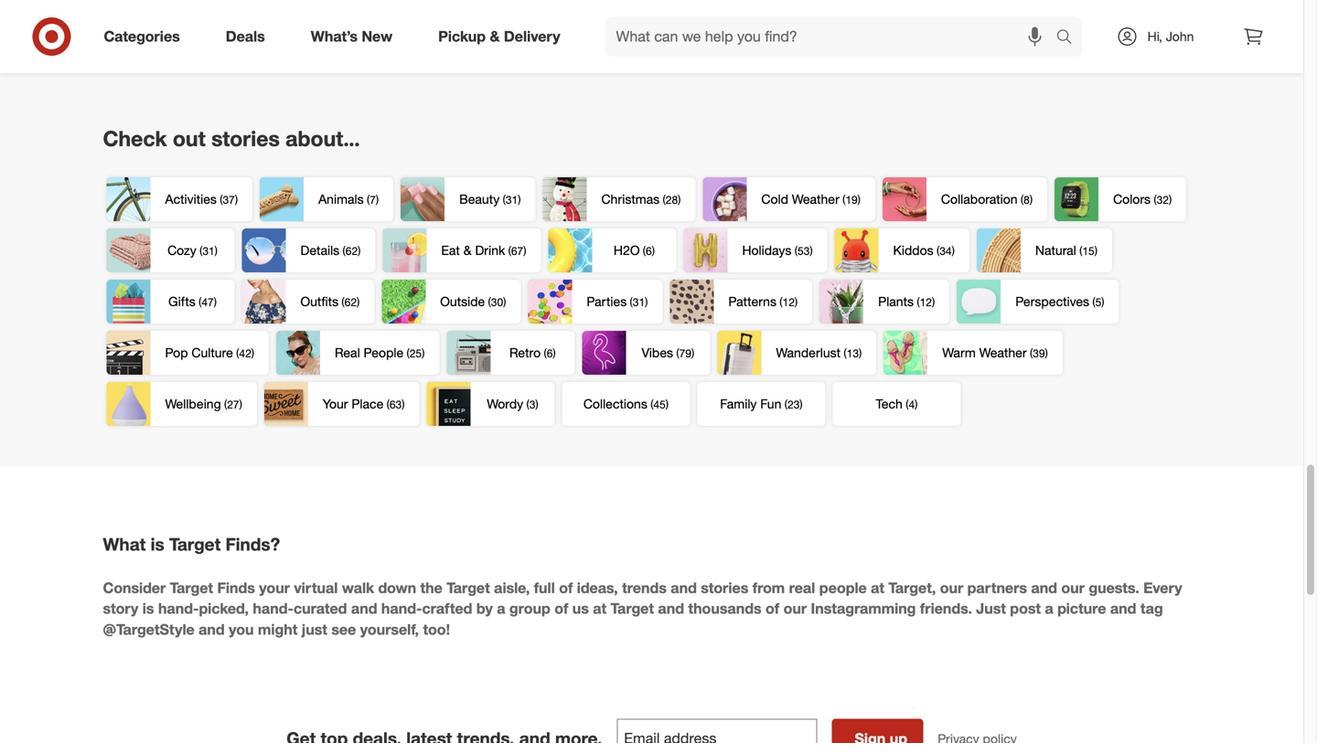 Task type: locate. For each thing, give the bounding box(es) containing it.
( inside h2o ( 6 )
[[643, 244, 646, 258]]

morgraco_ link
[[937, 0, 1201, 67]]

( right plants
[[917, 295, 920, 309]]

( right colors
[[1154, 193, 1157, 207]]

0 vertical spatial at
[[871, 579, 884, 597]]

cold weather ( 19 )
[[761, 191, 861, 207]]

( inside vibes ( 79 )
[[676, 347, 679, 360]]

12 inside the plants ( 12 )
[[920, 295, 932, 309]]

( right details
[[343, 244, 346, 258]]

( right the holidays
[[795, 244, 798, 258]]

details
[[300, 242, 340, 258]]

( right the wellbeing
[[224, 398, 227, 412]]

( for patterns
[[780, 295, 783, 309]]

) for details
[[358, 244, 361, 258]]

) inside parties ( 31 )
[[645, 295, 648, 309]]

deals link
[[210, 16, 288, 57]]

( right fun
[[785, 398, 787, 412]]

just
[[302, 621, 327, 639]]

yummie link
[[659, 0, 922, 67]]

) inside cold weather ( 19 )
[[858, 193, 861, 207]]

31 right beauty
[[506, 193, 518, 207]]

31 inside cozy ( 31 )
[[202, 244, 215, 258]]

31 right "parties"
[[633, 295, 645, 309]]

) inside outside ( 30 )
[[503, 295, 506, 309]]

lifewithkeerose link
[[381, 0, 644, 67]]

( for gifts
[[199, 295, 202, 309]]

12 right patterns
[[783, 295, 795, 309]]

a right post
[[1045, 600, 1053, 618]]

( right animals
[[367, 193, 370, 207]]

( right patterns
[[780, 295, 783, 309]]

) inside patterns ( 12 )
[[795, 295, 798, 309]]

5
[[1095, 295, 1102, 309]]

( inside parties ( 31 )
[[630, 295, 633, 309]]

is right what
[[151, 534, 164, 555]]

) inside kiddos ( 34 )
[[952, 244, 955, 258]]

62 for outfits
[[345, 295, 357, 309]]

2 horizontal spatial 31
[[633, 295, 645, 309]]

) inside tech ( 4 )
[[915, 398, 918, 412]]

natural
[[1035, 242, 1076, 258]]

2 12 from the left
[[920, 295, 932, 309]]

( right retro
[[544, 347, 547, 360]]

0 vertical spatial 31
[[506, 193, 518, 207]]

( inside kiddos ( 34 )
[[937, 244, 940, 258]]

vibes
[[642, 345, 673, 361]]

) inside gifts ( 47 )
[[214, 295, 217, 309]]

)
[[235, 193, 238, 207], [376, 193, 379, 207], [518, 193, 521, 207], [678, 193, 681, 207], [858, 193, 861, 207], [1030, 193, 1033, 207], [1169, 193, 1172, 207], [215, 244, 218, 258], [358, 244, 361, 258], [523, 244, 526, 258], [652, 244, 655, 258], [810, 244, 813, 258], [952, 244, 955, 258], [1095, 244, 1098, 258], [214, 295, 217, 309], [357, 295, 360, 309], [503, 295, 506, 309], [645, 295, 648, 309], [795, 295, 798, 309], [932, 295, 935, 309], [1102, 295, 1105, 309], [251, 347, 254, 360], [422, 347, 425, 360], [553, 347, 556, 360], [691, 347, 694, 360], [859, 347, 862, 360], [1045, 347, 1048, 360], [239, 398, 242, 412], [402, 398, 405, 412], [535, 398, 538, 412], [666, 398, 669, 412], [800, 398, 803, 412], [915, 398, 918, 412]]

vibes ( 79 )
[[642, 345, 694, 361]]

( inside details ( 62 )
[[343, 244, 346, 258]]

0 horizontal spatial stories
[[211, 126, 280, 151]]

( right wordy
[[526, 398, 529, 412]]

( down perspectives
[[1030, 347, 1033, 360]]

group
[[509, 600, 550, 618]]

12 for plants
[[920, 295, 932, 309]]

) inside pop culture ( 42 )
[[251, 347, 254, 360]]

your
[[323, 396, 348, 412]]

7
[[370, 193, 376, 207]]

( right activities
[[220, 193, 223, 207]]

( for holidays
[[795, 244, 798, 258]]

every
[[1143, 579, 1182, 597]]

) for natural
[[1095, 244, 1098, 258]]

what's
[[311, 28, 358, 45]]

31 inside 'beauty ( 31 )'
[[506, 193, 518, 207]]

stories
[[211, 126, 280, 151], [701, 579, 748, 597]]

crafted
[[422, 600, 472, 618]]

( right cold
[[843, 193, 845, 207]]

0 horizontal spatial 6
[[547, 347, 553, 360]]

( for cozy
[[199, 244, 202, 258]]

) for collaboration
[[1030, 193, 1033, 207]]

( inside gifts ( 47 )
[[199, 295, 202, 309]]

tag
[[1140, 600, 1163, 618]]

outside
[[440, 294, 485, 310]]

1 vertical spatial 62
[[345, 295, 357, 309]]

12
[[783, 295, 795, 309], [920, 295, 932, 309]]

categories link
[[88, 16, 203, 57]]

( right beauty
[[503, 193, 506, 207]]

0 vertical spatial weather
[[792, 191, 839, 207]]

( inside "collections ( 45 )"
[[651, 398, 653, 412]]

) for cozy
[[215, 244, 218, 258]]

2 horizontal spatial hand-
[[381, 600, 422, 618]]

( right kiddos
[[937, 244, 940, 258]]

( inside patterns ( 12 )
[[780, 295, 783, 309]]

( right perspectives
[[1092, 295, 1095, 309]]

None text field
[[617, 719, 817, 744]]

1 hand- from the left
[[158, 600, 199, 618]]

family
[[720, 396, 757, 412]]

31 for parties
[[633, 295, 645, 309]]

( inside real people ( 25 )
[[407, 347, 410, 360]]

1 horizontal spatial &
[[490, 28, 500, 45]]

( for h2o
[[643, 244, 646, 258]]

) for animals
[[376, 193, 379, 207]]

0 horizontal spatial weather
[[792, 191, 839, 207]]

hand- up @targetstyle
[[158, 600, 199, 618]]

and
[[671, 579, 697, 597], [1031, 579, 1057, 597], [351, 600, 377, 618], [658, 600, 684, 618], [1110, 600, 1136, 618], [199, 621, 225, 639]]

0 horizontal spatial 12
[[783, 295, 795, 309]]

patterns
[[728, 294, 777, 310]]

( inside your place ( 63 )
[[387, 398, 390, 412]]

( for plants
[[917, 295, 920, 309]]

) inside cozy ( 31 )
[[215, 244, 218, 258]]

our up the picture
[[1061, 579, 1085, 597]]

a right by
[[497, 600, 505, 618]]

0 vertical spatial is
[[151, 534, 164, 555]]

1 vertical spatial &
[[463, 242, 472, 258]]

( for collections
[[651, 398, 653, 412]]

( right the "christmas"
[[663, 193, 666, 207]]

) inside 'beauty ( 31 )'
[[518, 193, 521, 207]]

holidays
[[742, 242, 792, 258]]

consider
[[103, 579, 166, 597]]

0 vertical spatial 6
[[646, 244, 652, 258]]

perspectives
[[1015, 294, 1089, 310]]

0 horizontal spatial a
[[497, 600, 505, 618]]

79
[[679, 347, 691, 360]]

at right us
[[593, 600, 607, 618]]

0 horizontal spatial &
[[463, 242, 472, 258]]

) inside animals ( 7 )
[[376, 193, 379, 207]]

31 right 'cozy'
[[202, 244, 215, 258]]

) inside wellbeing ( 27 )
[[239, 398, 242, 412]]

1 12 from the left
[[783, 295, 795, 309]]

0 vertical spatial &
[[490, 28, 500, 45]]

) for holidays
[[810, 244, 813, 258]]

) inside activities ( 37 )
[[235, 193, 238, 207]]

&
[[490, 28, 500, 45], [463, 242, 472, 258]]

0 horizontal spatial at
[[593, 600, 607, 618]]

weather left 19
[[792, 191, 839, 207]]

teejayhughes link
[[103, 0, 366, 67]]

1 vertical spatial stories
[[701, 579, 748, 597]]

instagramming
[[811, 600, 916, 618]]

) inside christmas ( 28 )
[[678, 193, 681, 207]]

) inside collaboration ( 8 )
[[1030, 193, 1033, 207]]

12 right plants
[[920, 295, 932, 309]]

( right outfits
[[342, 295, 345, 309]]

1 horizontal spatial 12
[[920, 295, 932, 309]]

( inside the retro ( 6 )
[[544, 347, 547, 360]]

) for colors
[[1169, 193, 1172, 207]]

( for animals
[[367, 193, 370, 207]]

1 vertical spatial 6
[[547, 347, 553, 360]]

12 inside patterns ( 12 )
[[783, 295, 795, 309]]

our down real at the right of page
[[783, 600, 807, 618]]

1 horizontal spatial 6
[[646, 244, 652, 258]]

patterns ( 12 )
[[728, 294, 798, 310]]

( right 'cozy'
[[199, 244, 202, 258]]

real
[[335, 345, 360, 361]]

) inside the outfits ( 62 )
[[357, 295, 360, 309]]

( right "parties"
[[630, 295, 633, 309]]

( inside animals ( 7 )
[[367, 193, 370, 207]]

6 right retro
[[547, 347, 553, 360]]

) inside family fun ( 23 )
[[800, 398, 803, 412]]

( for tech
[[906, 398, 909, 412]]

teejayhughes
[[191, 26, 278, 43]]

by
[[476, 600, 493, 618]]

wellbeing
[[165, 396, 221, 412]]

is up @targetstyle
[[142, 600, 154, 618]]

wordy ( 3 )
[[487, 396, 538, 412]]

) inside vibes ( 79 )
[[691, 347, 694, 360]]

) inside the retro ( 6 )
[[553, 347, 556, 360]]

( inside natural ( 15 )
[[1079, 244, 1082, 258]]

gifts ( 47 )
[[168, 294, 217, 310]]

What can we help you find? suggestions appear below search field
[[605, 16, 1061, 57]]

) inside the plants ( 12 )
[[932, 295, 935, 309]]

( inside colors ( 32 )
[[1154, 193, 1157, 207]]

62 inside the outfits ( 62 )
[[345, 295, 357, 309]]

warm
[[942, 345, 976, 361]]

thousands
[[688, 600, 762, 618]]

( right place
[[387, 398, 390, 412]]

consider target finds your virtual walk down the target aisle, full of ideas, trends and stories from real people at target, our partners and our guests. every story is hand-picked, hand-curated and hand-crafted by a group of us at target and thousands of our instagramming friends. just post a picture and tag @targetstyle and you might just see yourself, too!
[[103, 579, 1182, 639]]

) inside h2o ( 6 )
[[652, 244, 655, 258]]

stories inside consider target finds your virtual walk down the target aisle, full of ideas, trends and stories from real people at target, our partners and our guests. every story is hand-picked, hand-curated and hand-crafted by a group of us at target and thousands of our instagramming friends. just post a picture and tag @targetstyle and you might just see yourself, too!
[[701, 579, 748, 597]]

1 horizontal spatial at
[[871, 579, 884, 597]]

christmas
[[601, 191, 660, 207]]

) for kiddos
[[952, 244, 955, 258]]

( right collaboration
[[1021, 193, 1024, 207]]

) for parties
[[645, 295, 648, 309]]

activities
[[165, 191, 217, 207]]

hand-
[[158, 600, 199, 618], [253, 600, 294, 618], [381, 600, 422, 618]]

1 horizontal spatial hand-
[[253, 600, 294, 618]]

& right "eat" on the top left
[[463, 242, 472, 258]]

6 inside h2o ( 6 )
[[646, 244, 652, 258]]

53
[[798, 244, 810, 258]]

34
[[940, 244, 952, 258]]

( right collections
[[651, 398, 653, 412]]

people
[[364, 345, 404, 361]]

31
[[506, 193, 518, 207], [202, 244, 215, 258], [633, 295, 645, 309]]

( inside the wanderlust ( 13 )
[[844, 347, 847, 360]]

& right pickup
[[490, 28, 500, 45]]

( inside collaboration ( 8 )
[[1021, 193, 1024, 207]]

categories
[[104, 28, 180, 45]]

6 inside the retro ( 6 )
[[547, 347, 553, 360]]

19
[[845, 193, 858, 207]]

( for wanderlust
[[844, 347, 847, 360]]

1 horizontal spatial 31
[[506, 193, 518, 207]]

at up instagramming
[[871, 579, 884, 597]]

23
[[787, 398, 800, 412]]

( inside wellbeing ( 27 )
[[224, 398, 227, 412]]

( inside family fun ( 23 )
[[785, 398, 787, 412]]

6 right h2o at top left
[[646, 244, 652, 258]]

) inside wordy ( 3 )
[[535, 398, 538, 412]]

weather left 39
[[979, 345, 1027, 361]]

hand- down your
[[253, 600, 294, 618]]

) inside "collections ( 45 )"
[[666, 398, 669, 412]]

) inside perspectives ( 5 )
[[1102, 295, 1105, 309]]

0 horizontal spatial hand-
[[158, 600, 199, 618]]

) inside the wanderlust ( 13 )
[[859, 347, 862, 360]]

check out stories about...
[[103, 126, 360, 151]]

1 vertical spatial weather
[[979, 345, 1027, 361]]

( inside christmas ( 28 )
[[663, 193, 666, 207]]

( inside wordy ( 3 )
[[526, 398, 529, 412]]

hand- down down
[[381, 600, 422, 618]]

( right people
[[407, 347, 410, 360]]

62 inside details ( 62 )
[[346, 244, 358, 258]]

details ( 62 )
[[300, 242, 361, 258]]

25
[[410, 347, 422, 360]]

( inside the outfits ( 62 )
[[342, 295, 345, 309]]

natural ( 15 )
[[1035, 242, 1098, 258]]

( inside 'beauty ( 31 )'
[[503, 193, 506, 207]]

( for wellbeing
[[224, 398, 227, 412]]

finds
[[217, 579, 255, 597]]

( right culture
[[236, 347, 239, 360]]

62
[[346, 244, 358, 258], [345, 295, 357, 309]]

63
[[390, 398, 402, 412]]

1 vertical spatial at
[[593, 600, 607, 618]]

( right drink
[[508, 244, 511, 258]]

62 right details
[[346, 244, 358, 258]]

& for eat
[[463, 242, 472, 258]]

) inside holidays ( 53 )
[[810, 244, 813, 258]]

( inside cozy ( 31 )
[[199, 244, 202, 258]]

) for tech
[[915, 398, 918, 412]]

our up friends.
[[940, 579, 963, 597]]

( right gifts
[[199, 295, 202, 309]]

1 vertical spatial 31
[[202, 244, 215, 258]]

( inside activities ( 37 )
[[220, 193, 223, 207]]

( for vibes
[[676, 347, 679, 360]]

62 right outfits
[[345, 295, 357, 309]]

( inside warm weather ( 39 )
[[1030, 347, 1033, 360]]

) for activities
[[235, 193, 238, 207]]

( right h2o at top left
[[643, 244, 646, 258]]

) for outfits
[[357, 295, 360, 309]]

target down 'trends'
[[611, 600, 654, 618]]

) for vibes
[[691, 347, 694, 360]]

yourself,
[[360, 621, 419, 639]]

1 horizontal spatial stories
[[701, 579, 748, 597]]

( inside tech ( 4 )
[[906, 398, 909, 412]]

stories up thousands at the right bottom of the page
[[701, 579, 748, 597]]

( right outside
[[488, 295, 491, 309]]

( right wanderlust
[[844, 347, 847, 360]]

cozy
[[167, 242, 196, 258]]

) inside natural ( 15 )
[[1095, 244, 1098, 258]]

( inside the plants ( 12 )
[[917, 295, 920, 309]]

outfits ( 62 )
[[300, 294, 360, 310]]

( right natural
[[1079, 244, 1082, 258]]

31 inside parties ( 31 )
[[633, 295, 645, 309]]

(
[[220, 193, 223, 207], [367, 193, 370, 207], [503, 193, 506, 207], [663, 193, 666, 207], [843, 193, 845, 207], [1021, 193, 1024, 207], [1154, 193, 1157, 207], [199, 244, 202, 258], [343, 244, 346, 258], [508, 244, 511, 258], [643, 244, 646, 258], [795, 244, 798, 258], [937, 244, 940, 258], [1079, 244, 1082, 258], [199, 295, 202, 309], [342, 295, 345, 309], [488, 295, 491, 309], [630, 295, 633, 309], [780, 295, 783, 309], [917, 295, 920, 309], [1092, 295, 1095, 309], [236, 347, 239, 360], [407, 347, 410, 360], [544, 347, 547, 360], [676, 347, 679, 360], [844, 347, 847, 360], [1030, 347, 1033, 360], [224, 398, 227, 412], [387, 398, 390, 412], [526, 398, 529, 412], [651, 398, 653, 412], [785, 398, 787, 412], [906, 398, 909, 412]]

8
[[1024, 193, 1030, 207]]

deals
[[226, 28, 265, 45]]

0 horizontal spatial 31
[[202, 244, 215, 258]]

0 vertical spatial stories
[[211, 126, 280, 151]]

2 vertical spatial 31
[[633, 295, 645, 309]]

6 for h2o
[[646, 244, 652, 258]]

stories right out
[[211, 126, 280, 151]]

beauty ( 31 )
[[459, 191, 521, 207]]

1 horizontal spatial weather
[[979, 345, 1027, 361]]

( right tech
[[906, 398, 909, 412]]

( inside perspectives ( 5 )
[[1092, 295, 1095, 309]]

27
[[227, 398, 239, 412]]

( for retro
[[544, 347, 547, 360]]

( inside holidays ( 53 )
[[795, 244, 798, 258]]

( inside outside ( 30 )
[[488, 295, 491, 309]]

1 horizontal spatial a
[[1045, 600, 1053, 618]]

2 a from the left
[[1045, 600, 1053, 618]]

) for beauty
[[518, 193, 521, 207]]

) inside colors ( 32 )
[[1169, 193, 1172, 207]]

1 vertical spatial is
[[142, 600, 154, 618]]

( for kiddos
[[937, 244, 940, 258]]

) inside details ( 62 )
[[358, 244, 361, 258]]

place
[[352, 396, 383, 412]]

plants ( 12 )
[[878, 294, 935, 310]]

retro ( 6 )
[[510, 345, 556, 361]]

target
[[169, 534, 221, 555], [170, 579, 213, 597], [447, 579, 490, 597], [611, 600, 654, 618]]

and up post
[[1031, 579, 1057, 597]]

0 vertical spatial 62
[[346, 244, 358, 258]]

) for wanderlust
[[859, 347, 862, 360]]

( right vibes on the top of page
[[676, 347, 679, 360]]



Task type: describe. For each thing, give the bounding box(es) containing it.
32
[[1157, 193, 1169, 207]]

down
[[378, 579, 416, 597]]

37
[[223, 193, 235, 207]]

trends
[[622, 579, 667, 597]]

1 a from the left
[[497, 600, 505, 618]]

kiddos ( 34 )
[[893, 242, 955, 258]]

what
[[103, 534, 146, 555]]

target left finds?
[[169, 534, 221, 555]]

post
[[1010, 600, 1041, 618]]

) for retro
[[553, 347, 556, 360]]

target,
[[889, 579, 936, 597]]

target up by
[[447, 579, 490, 597]]

62 for details
[[346, 244, 358, 258]]

) for gifts
[[214, 295, 217, 309]]

collaboration
[[941, 191, 1018, 207]]

about...
[[286, 126, 360, 151]]

( inside cold weather ( 19 )
[[843, 193, 845, 207]]

is inside consider target finds your virtual walk down the target aisle, full of ideas, trends and stories from real people at target, our partners and our guests. every story is hand-picked, hand-curated and hand-crafted by a group of us at target and thousands of our instagramming friends. just post a picture and tag @targetstyle and you might just see yourself, too!
[[142, 600, 154, 618]]

39
[[1033, 347, 1045, 360]]

weather for warm weather
[[979, 345, 1027, 361]]

collections ( 45 )
[[583, 396, 669, 412]]

2 horizontal spatial our
[[1061, 579, 1085, 597]]

outside ( 30 )
[[440, 294, 506, 310]]

pickup & delivery link
[[423, 16, 583, 57]]

parties ( 31 )
[[587, 294, 648, 310]]

( inside eat & drink ( 67 )
[[508, 244, 511, 258]]

3
[[529, 398, 535, 412]]

check
[[103, 126, 167, 151]]

42
[[239, 347, 251, 360]]

out
[[173, 126, 206, 151]]

tech
[[876, 396, 903, 412]]

holidays ( 53 )
[[742, 242, 813, 258]]

wordy
[[487, 396, 523, 412]]

31 for cozy
[[202, 244, 215, 258]]

hi,
[[1148, 28, 1162, 44]]

( for christmas
[[663, 193, 666, 207]]

activities ( 37 )
[[165, 191, 238, 207]]

( for collaboration
[[1021, 193, 1024, 207]]

3 hand- from the left
[[381, 600, 422, 618]]

pickup & delivery
[[438, 28, 560, 45]]

) for christmas
[[678, 193, 681, 207]]

john
[[1166, 28, 1194, 44]]

gifts
[[168, 294, 196, 310]]

pop culture ( 42 )
[[165, 345, 254, 361]]

us
[[572, 600, 589, 618]]

( for wordy
[[526, 398, 529, 412]]

new
[[362, 28, 393, 45]]

) inside warm weather ( 39 )
[[1045, 347, 1048, 360]]

) for collections
[[666, 398, 669, 412]]

67
[[511, 244, 523, 258]]

31 for beauty
[[506, 193, 518, 207]]

pickup
[[438, 28, 486, 45]]

of right full
[[559, 579, 573, 597]]

warm weather ( 39 )
[[942, 345, 1048, 361]]

) for h2o
[[652, 244, 655, 258]]

@targetstyle
[[103, 621, 195, 639]]

picked,
[[199, 600, 249, 618]]

) for patterns
[[795, 295, 798, 309]]

collections
[[583, 396, 647, 412]]

animals ( 7 )
[[318, 191, 379, 207]]

( for beauty
[[503, 193, 506, 207]]

and right 'trends'
[[671, 579, 697, 597]]

2 hand- from the left
[[253, 600, 294, 618]]

story
[[103, 600, 138, 618]]

0 horizontal spatial our
[[783, 600, 807, 618]]

wanderlust
[[776, 345, 841, 361]]

curated
[[294, 600, 347, 618]]

people
[[819, 579, 867, 597]]

too!
[[423, 621, 450, 639]]

) for plants
[[932, 295, 935, 309]]

your
[[259, 579, 290, 597]]

) for wordy
[[535, 398, 538, 412]]

and down picked,
[[199, 621, 225, 639]]

colors ( 32 )
[[1113, 191, 1172, 207]]

( for outfits
[[342, 295, 345, 309]]

target up picked,
[[170, 579, 213, 597]]

) for outside
[[503, 295, 506, 309]]

) inside eat & drink ( 67 )
[[523, 244, 526, 258]]

of down from
[[766, 600, 779, 618]]

cold
[[761, 191, 788, 207]]

and down 'trends'
[[658, 600, 684, 618]]

kiddos
[[893, 242, 934, 258]]

full
[[534, 579, 555, 597]]

) inside your place ( 63 )
[[402, 398, 405, 412]]

delivery
[[504, 28, 560, 45]]

fun
[[760, 396, 781, 412]]

h2o ( 6 )
[[614, 242, 655, 258]]

real people ( 25 )
[[335, 345, 425, 361]]

eat & drink ( 67 )
[[441, 242, 526, 258]]

from
[[753, 579, 785, 597]]

weather for cold weather
[[792, 191, 839, 207]]

virtual
[[294, 579, 338, 597]]

( inside pop culture ( 42 )
[[236, 347, 239, 360]]

( for perspectives
[[1092, 295, 1095, 309]]

( for parties
[[630, 295, 633, 309]]

) for perspectives
[[1102, 295, 1105, 309]]

search
[[1048, 29, 1092, 47]]

yummie
[[765, 26, 817, 43]]

( for outside
[[488, 295, 491, 309]]

( for natural
[[1079, 244, 1082, 258]]

( for activities
[[220, 193, 223, 207]]

) inside real people ( 25 )
[[422, 347, 425, 360]]

47
[[202, 295, 214, 309]]

) for wellbeing
[[239, 398, 242, 412]]

your place ( 63 )
[[323, 396, 405, 412]]

wellbeing ( 27 )
[[165, 396, 242, 412]]

colors
[[1113, 191, 1151, 207]]

cozy ( 31 )
[[167, 242, 218, 258]]

see
[[331, 621, 356, 639]]

6 for retro
[[547, 347, 553, 360]]

morgraco_
[[1034, 26, 1104, 43]]

just
[[976, 600, 1006, 618]]

lifewithkeerose
[[464, 26, 562, 43]]

hi, john
[[1148, 28, 1194, 44]]

& for pickup
[[490, 28, 500, 45]]

12 for patterns
[[783, 295, 795, 309]]

christmas ( 28 )
[[601, 191, 681, 207]]

and down walk
[[351, 600, 377, 618]]

walk
[[342, 579, 374, 597]]

eat
[[441, 242, 460, 258]]

( for details
[[343, 244, 346, 258]]

picture
[[1057, 600, 1106, 618]]

collaboration ( 8 )
[[941, 191, 1033, 207]]

of left us
[[554, 600, 568, 618]]

h2o
[[614, 242, 640, 258]]

real
[[789, 579, 815, 597]]

and down 'guests.' at the right bottom of page
[[1110, 600, 1136, 618]]

1 horizontal spatial our
[[940, 579, 963, 597]]

( for colors
[[1154, 193, 1157, 207]]

28
[[666, 193, 678, 207]]

aisle,
[[494, 579, 530, 597]]

pop
[[165, 345, 188, 361]]

animals
[[318, 191, 364, 207]]



Task type: vqa. For each thing, say whether or not it's contained in the screenshot.
the middle the hand-
yes



